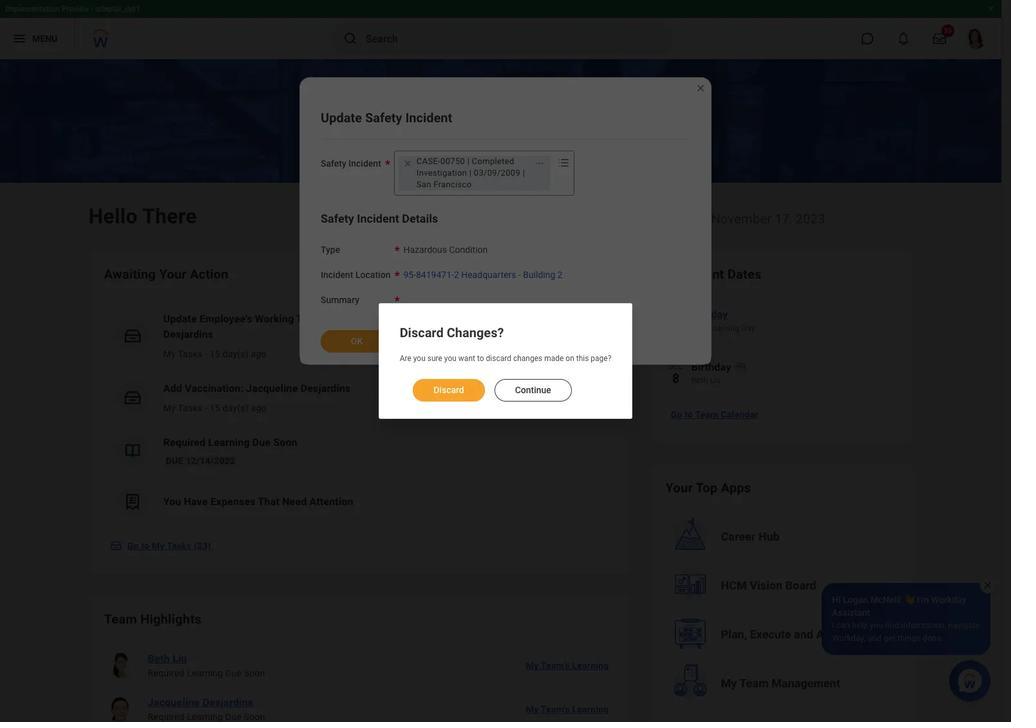 Task type: describe. For each thing, give the bounding box(es) containing it.
1 ago from the top
[[251, 349, 267, 359]]

page?
[[591, 354, 612, 363]]

awaiting your action
[[104, 267, 229, 282]]

2 2 from the left
[[558, 270, 563, 280]]

1 horizontal spatial team
[[695, 410, 719, 420]]

8419471-
[[416, 270, 454, 280]]

day
[[742, 324, 755, 333]]

jacqueline inside update employee's working time: request flexible work arrangement: jacqueline desjardins
[[502, 313, 553, 325]]

my team management button
[[667, 661, 899, 707]]

beth liu button
[[143, 652, 192, 667]]

1 horizontal spatial your
[[666, 481, 693, 496]]

hcm
[[721, 579, 747, 593]]

2023
[[796, 211, 825, 227]]

95-8419471-2    headquarters - building 2
[[404, 270, 563, 280]]

notifications large image
[[897, 32, 910, 45]]

it's
[[650, 211, 667, 227]]

00750
[[441, 157, 465, 166]]

your top apps
[[666, 481, 751, 496]]

my team's learning for beth liu
[[526, 661, 609, 671]]

it's friday, november 17, 2023
[[650, 211, 825, 227]]

due 12/14/2022
[[166, 456, 235, 466]]

incident left x small image
[[349, 158, 381, 169]]

type
[[321, 245, 340, 255]]

- inside safety incident details group
[[519, 270, 521, 280]]

safety for safety incident details
[[321, 212, 354, 225]]

search image
[[343, 31, 358, 46]]

update for update employee's working time: request flexible work arrangement: jacqueline desjardins
[[163, 313, 197, 325]]

adeptai_dpt1
[[95, 5, 140, 14]]

workday
[[932, 595, 967, 606]]

dates
[[728, 267, 762, 282]]

career hub button
[[667, 514, 899, 560]]

you
[[163, 496, 181, 508]]

career hub
[[721, 530, 780, 544]]

1 vertical spatial desjardins
[[301, 383, 351, 395]]

update for update safety incident
[[321, 110, 362, 126]]

- down vaccination:
[[205, 403, 207, 414]]

close environment banner image
[[988, 5, 995, 12]]

find
[[885, 621, 899, 631]]

safety for safety incident
[[321, 158, 346, 169]]

things
[[898, 634, 921, 644]]

add vaccination: jacqueline desjardins
[[163, 383, 351, 395]]

mcneil!
[[870, 595, 901, 606]]

incident up case-
[[406, 110, 452, 126]]

required learning due soon
[[163, 437, 298, 449]]

friday,
[[670, 211, 708, 227]]

book open image
[[123, 441, 142, 461]]

soon inside beth liu required learning due soon
[[244, 669, 265, 679]]

liu inside birthday 🎂 beth liu
[[710, 376, 721, 385]]

profile logan mcneil element
[[958, 24, 994, 53]]

awaiting
[[104, 267, 156, 282]]

my tasks - 15 day(s) ago for middle the inbox image
[[163, 403, 267, 414]]

hello
[[89, 204, 138, 229]]

flexible
[[368, 313, 404, 325]]

0 vertical spatial inbox image
[[123, 327, 142, 346]]

hub
[[759, 530, 780, 544]]

you inside hi logan mcneil! 👋 i'm workday assistant i can help you find information, navigate workday, and get things done.
[[870, 621, 883, 631]]

calendar
[[721, 410, 759, 420]]

incident up the summary
[[321, 270, 353, 280]]

can
[[837, 621, 850, 631]]

san
[[417, 180, 431, 189]]

on
[[566, 354, 574, 363]]

execute
[[750, 628, 791, 642]]

discard button
[[413, 379, 485, 402]]

case-00750 | completed investigation | 03/09/2009 | san francisco
[[417, 157, 525, 189]]

1 2 from the left
[[454, 270, 459, 280]]

beth inside birthday 🎂 beth liu
[[692, 376, 708, 385]]

are
[[400, 354, 411, 363]]

dec
[[669, 363, 684, 372]]

vaccination:
[[185, 383, 244, 395]]

my tasks - 15 day(s) ago for topmost the inbox image
[[163, 349, 267, 359]]

15 for topmost the inbox image
[[210, 349, 220, 359]]

and inside button
[[794, 628, 814, 642]]

building
[[523, 270, 556, 280]]

made
[[544, 354, 564, 363]]

changes?
[[447, 325, 504, 341]]

team's for jacqueline desjardins
[[541, 705, 570, 715]]

0 vertical spatial your
[[159, 267, 187, 282]]

hi logan mcneil! 👋 i'm workday assistant i can help you find information, navigate workday, and get things done.
[[832, 595, 980, 644]]

desjardins inside jacqueline desjardins button
[[203, 697, 253, 709]]

x small image
[[401, 157, 414, 170]]

arrangement:
[[434, 313, 499, 325]]

close update safety incident image
[[696, 83, 706, 93]]

8
[[672, 371, 680, 387]]

my team's learning button for jacqueline desjardins
[[521, 697, 614, 723]]

safety incident details button
[[321, 212, 438, 225]]

career
[[721, 530, 756, 544]]

team highlights list
[[104, 644, 614, 723]]

0 vertical spatial safety
[[365, 110, 402, 126]]

workday,
[[832, 634, 866, 644]]

beth liu required learning due soon
[[148, 653, 265, 679]]

dec 8
[[669, 363, 684, 387]]

beth inside beth liu required learning due soon
[[148, 653, 170, 665]]

inbox large image
[[933, 32, 946, 45]]

my inside my team management button
[[721, 677, 737, 691]]

navigate
[[948, 621, 980, 631]]

november
[[711, 211, 772, 227]]

update safety incident
[[321, 110, 452, 126]]

2 horizontal spatial due
[[252, 437, 271, 449]]

working
[[255, 313, 294, 325]]

hcm vision board button
[[667, 563, 899, 609]]

dashboard expenses image
[[123, 493, 142, 512]]

jacqueline inside button
[[148, 697, 200, 709]]

case-00750 | completed investigation | 03/09/2009 | san francisco, press delete to clear value. option
[[399, 156, 551, 191]]

go to team calendar
[[671, 410, 759, 420]]

continue
[[515, 385, 551, 396]]

holiday
[[692, 309, 728, 321]]

required inside beth liu required learning due soon
[[148, 669, 185, 679]]

board
[[786, 579, 816, 593]]

1 vertical spatial due
[[166, 456, 183, 466]]

plan,
[[721, 628, 747, 642]]

| right the 00750
[[467, 157, 470, 166]]

👋
[[904, 595, 915, 606]]

discard
[[486, 354, 511, 363]]

🎂
[[734, 361, 747, 374]]

go for go to team calendar
[[671, 410, 682, 420]]

go to my tasks (33)
[[127, 541, 211, 551]]

headquarters
[[461, 270, 516, 280]]

need
[[282, 496, 307, 508]]

you have expenses that need attention button
[[104, 477, 614, 528]]

1 horizontal spatial jacqueline
[[246, 383, 298, 395]]

assistant
[[832, 608, 870, 618]]

soon inside awaiting your action list
[[273, 437, 298, 449]]

holiday thanksgiving day
[[692, 309, 755, 333]]



Task type: locate. For each thing, give the bounding box(es) containing it.
95-
[[404, 270, 416, 280]]

hazardous condition element
[[404, 242, 488, 255]]

update up safety incident
[[321, 110, 362, 126]]

there
[[142, 204, 197, 229]]

1 vertical spatial safety
[[321, 158, 346, 169]]

0 horizontal spatial 2
[[454, 270, 459, 280]]

hello there main content
[[0, 59, 1002, 723]]

you right sure
[[444, 354, 457, 363]]

tasks inside button
[[167, 541, 191, 551]]

1 horizontal spatial liu
[[710, 376, 721, 385]]

0 horizontal spatial and
[[794, 628, 814, 642]]

location
[[356, 270, 391, 280]]

you right are
[[413, 354, 426, 363]]

1 vertical spatial required
[[148, 669, 185, 679]]

request
[[326, 313, 365, 325]]

1 horizontal spatial soon
[[273, 437, 298, 449]]

0 horizontal spatial soon
[[244, 669, 265, 679]]

2 horizontal spatial you
[[870, 621, 883, 631]]

update inside 'dialog'
[[321, 110, 362, 126]]

0 vertical spatial discard
[[400, 325, 444, 341]]

to
[[477, 354, 484, 363], [685, 410, 693, 420], [141, 541, 150, 551]]

1 horizontal spatial and
[[868, 634, 882, 644]]

1 vertical spatial tasks
[[178, 403, 202, 414]]

learning inside awaiting your action list
[[208, 437, 250, 449]]

0 vertical spatial jacqueline
[[502, 313, 553, 325]]

0 horizontal spatial you
[[413, 354, 426, 363]]

1 vertical spatial go
[[127, 541, 139, 551]]

2 day(s) from the top
[[223, 403, 249, 414]]

implementation
[[5, 5, 60, 14]]

region inside discard changes? dialog
[[400, 369, 612, 403]]

beth down team highlights
[[148, 653, 170, 665]]

0 horizontal spatial due
[[166, 456, 183, 466]]

investigation
[[417, 168, 467, 178]]

update inside update employee's working time: request flexible work arrangement: jacqueline desjardins
[[163, 313, 197, 325]]

you have expenses that need attention
[[163, 496, 353, 508]]

incident location
[[321, 270, 391, 280]]

discard changes? dialog
[[379, 303, 633, 419]]

information,
[[902, 621, 946, 631]]

discard inside button
[[433, 385, 464, 396]]

inbox image
[[123, 327, 142, 346], [123, 388, 142, 408], [109, 540, 122, 553]]

15 for middle the inbox image
[[210, 403, 220, 414]]

case-
[[417, 157, 441, 166]]

analyze
[[816, 628, 858, 642]]

2 my team's learning from the top
[[526, 705, 609, 715]]

0 vertical spatial soon
[[273, 437, 298, 449]]

hi
[[832, 595, 841, 606]]

tasks for topmost the inbox image
[[178, 349, 202, 359]]

go down dashboard expenses image
[[127, 541, 139, 551]]

0 vertical spatial my tasks - 15 day(s) ago
[[163, 349, 267, 359]]

region containing discard
[[400, 369, 612, 403]]

safety incident details group
[[321, 211, 691, 307]]

go to team calendar button
[[666, 402, 764, 428]]

important
[[666, 267, 724, 282]]

you left find
[[870, 621, 883, 631]]

beth
[[692, 376, 708, 385], [148, 653, 170, 665]]

related actions image
[[535, 159, 544, 168]]

- right preview
[[91, 5, 93, 14]]

0 horizontal spatial liu
[[173, 653, 187, 665]]

discard down sure
[[433, 385, 464, 396]]

help
[[852, 621, 868, 631]]

-
[[91, 5, 93, 14], [519, 270, 521, 280], [205, 349, 207, 359], [205, 403, 207, 414]]

2 15 from the top
[[210, 403, 220, 414]]

1 vertical spatial soon
[[244, 669, 265, 679]]

1 vertical spatial 15
[[210, 403, 220, 414]]

2 right building
[[558, 270, 563, 280]]

summary
[[321, 295, 359, 305]]

0 horizontal spatial your
[[159, 267, 187, 282]]

0 vertical spatial my team's learning button
[[521, 653, 614, 679]]

1 horizontal spatial due
[[225, 669, 241, 679]]

0 horizontal spatial jacqueline
[[148, 697, 200, 709]]

my
[[163, 349, 176, 359], [163, 403, 176, 414], [152, 541, 165, 551], [526, 661, 539, 671], [721, 677, 737, 691], [526, 705, 539, 715]]

1 horizontal spatial update
[[321, 110, 362, 126]]

safety incident
[[321, 158, 381, 169]]

0 vertical spatial to
[[477, 354, 484, 363]]

2 my team's learning button from the top
[[521, 697, 614, 723]]

go down 8 on the bottom right of page
[[671, 410, 682, 420]]

0 horizontal spatial to
[[141, 541, 150, 551]]

birthday
[[692, 361, 731, 374]]

hazardous condition
[[404, 245, 488, 255]]

my team's learning button for beth liu
[[521, 653, 614, 679]]

desjardins inside update employee's working time: request flexible work arrangement: jacqueline desjardins
[[163, 329, 213, 341]]

1 vertical spatial team
[[104, 612, 137, 627]]

1 day(s) from the top
[[223, 349, 249, 359]]

1 horizontal spatial go
[[671, 410, 682, 420]]

- left building
[[519, 270, 521, 280]]

- up vaccination:
[[205, 349, 207, 359]]

condition
[[449, 245, 488, 255]]

| up francisco at left
[[469, 168, 472, 178]]

safety
[[365, 110, 402, 126], [321, 158, 346, 169], [321, 212, 354, 225]]

jacqueline down "beth liu" button
[[148, 697, 200, 709]]

15 up vaccination:
[[210, 349, 220, 359]]

1 15 from the top
[[210, 349, 220, 359]]

15
[[210, 349, 220, 359], [210, 403, 220, 414]]

0 horizontal spatial go
[[127, 541, 139, 551]]

and left get
[[868, 634, 882, 644]]

team down execute
[[740, 677, 769, 691]]

sure
[[428, 354, 442, 363]]

1 vertical spatial discard
[[433, 385, 464, 396]]

1 vertical spatial ago
[[251, 403, 267, 414]]

0 vertical spatial team
[[695, 410, 719, 420]]

0 vertical spatial ago
[[251, 349, 267, 359]]

are you sure you want to discard changes made on this page?
[[400, 354, 612, 363]]

1 vertical spatial my team's learning button
[[521, 697, 614, 723]]

2 vertical spatial team
[[740, 677, 769, 691]]

0 horizontal spatial team
[[104, 612, 137, 627]]

and inside hi logan mcneil! 👋 i'm workday assistant i can help you find information, navigate workday, and get things done.
[[868, 634, 882, 644]]

tasks left (33)
[[167, 541, 191, 551]]

and left i
[[794, 628, 814, 642]]

completed
[[472, 157, 514, 166]]

inbox image inside go to my tasks (33) button
[[109, 540, 122, 553]]

0 horizontal spatial beth
[[148, 653, 170, 665]]

francisco
[[434, 180, 472, 189]]

x image
[[983, 581, 993, 591]]

due left 12/14/2022
[[166, 456, 183, 466]]

required inside awaiting your action list
[[163, 437, 206, 449]]

2 ago from the top
[[251, 403, 267, 414]]

0 vertical spatial required
[[163, 437, 206, 449]]

day(s) down add vaccination: jacqueline desjardins
[[223, 403, 249, 414]]

required down "beth liu" button
[[148, 669, 185, 679]]

my team's learning button
[[521, 653, 614, 679], [521, 697, 614, 723]]

incident left details
[[357, 212, 399, 225]]

discard up sure
[[400, 325, 444, 341]]

2 vertical spatial safety
[[321, 212, 354, 225]]

work
[[407, 313, 431, 325]]

vision
[[750, 579, 783, 593]]

2 horizontal spatial team
[[740, 677, 769, 691]]

1 horizontal spatial beth
[[692, 376, 708, 385]]

0 vertical spatial team's
[[541, 661, 570, 671]]

liu inside beth liu required learning due soon
[[173, 653, 187, 665]]

learning inside beth liu required learning due soon
[[187, 669, 223, 679]]

2 team's from the top
[[541, 705, 570, 715]]

your
[[159, 267, 187, 282], [666, 481, 693, 496]]

thanksgiving
[[692, 324, 740, 333]]

due inside beth liu required learning due soon
[[225, 669, 241, 679]]

1 vertical spatial your
[[666, 481, 693, 496]]

done.
[[923, 634, 944, 644]]

discard for discard changes?
[[400, 325, 444, 341]]

inbox image left go to my tasks (33)
[[109, 540, 122, 553]]

1 vertical spatial jacqueline
[[246, 383, 298, 395]]

implementation preview -   adeptai_dpt1 banner
[[0, 0, 1002, 59]]

1 vertical spatial my team's learning
[[526, 705, 609, 715]]

jacqueline up the changes
[[502, 313, 553, 325]]

1 vertical spatial inbox image
[[123, 388, 142, 408]]

safety inside safety incident details group
[[321, 212, 354, 225]]

time:
[[296, 313, 323, 325]]

2 vertical spatial due
[[225, 669, 241, 679]]

2 down hazardous condition
[[454, 270, 459, 280]]

your left top
[[666, 481, 693, 496]]

awaiting your action list
[[104, 301, 614, 528]]

jacqueline desjardins button
[[143, 696, 258, 711]]

to for go to my tasks (33)
[[141, 541, 150, 551]]

tasks
[[178, 349, 202, 359], [178, 403, 202, 414], [167, 541, 191, 551]]

plan, execute and analyze
[[721, 628, 858, 642]]

important dates
[[666, 267, 762, 282]]

my team management
[[721, 677, 840, 691]]

region
[[400, 369, 612, 403]]

your left action
[[159, 267, 187, 282]]

want
[[459, 354, 475, 363]]

0 vertical spatial due
[[252, 437, 271, 449]]

plan, execute and analyze button
[[667, 612, 899, 658]]

team highlights
[[104, 612, 201, 627]]

0 vertical spatial liu
[[710, 376, 721, 385]]

team
[[695, 410, 719, 420], [104, 612, 137, 627], [740, 677, 769, 691]]

safety incident details
[[321, 212, 438, 225]]

1 my team's learning button from the top
[[521, 653, 614, 679]]

update safety incident dialog
[[300, 77, 712, 365]]

my team's learning for jacqueline desjardins
[[526, 705, 609, 715]]

1 horizontal spatial you
[[444, 354, 457, 363]]

beth down birthday
[[692, 376, 708, 385]]

go to my tasks (33) button
[[104, 533, 219, 559]]

95-8419471-2    headquarters - building 2 link
[[404, 267, 563, 280]]

case-00750 | completed investigation | 03/09/2009 | san francisco element
[[417, 156, 528, 191]]

1 vertical spatial to
[[685, 410, 693, 420]]

0 vertical spatial day(s)
[[223, 349, 249, 359]]

0 horizontal spatial update
[[163, 313, 197, 325]]

liu down highlights
[[173, 653, 187, 665]]

discard for discard
[[433, 385, 464, 396]]

ago down add vaccination: jacqueline desjardins
[[251, 403, 267, 414]]

go inside button
[[127, 541, 139, 551]]

to for go to team calendar
[[685, 410, 693, 420]]

birthday 🎂 beth liu
[[692, 361, 747, 385]]

0 vertical spatial go
[[671, 410, 682, 420]]

2 vertical spatial desjardins
[[203, 697, 253, 709]]

continue button
[[494, 379, 572, 402]]

ago
[[251, 349, 267, 359], [251, 403, 267, 414]]

my inside go to my tasks (33) button
[[152, 541, 165, 551]]

0 vertical spatial beth
[[692, 376, 708, 385]]

important dates element
[[666, 299, 898, 399]]

my tasks - 15 day(s) ago up vaccination:
[[163, 349, 267, 359]]

my tasks - 15 day(s) ago
[[163, 349, 267, 359], [163, 403, 267, 414]]

jacqueline right vaccination:
[[246, 383, 298, 395]]

due up jacqueline desjardins
[[225, 669, 241, 679]]

0 vertical spatial my team's learning
[[526, 661, 609, 671]]

2 horizontal spatial jacqueline
[[502, 313, 553, 325]]

1 team's from the top
[[541, 661, 570, 671]]

15 down vaccination:
[[210, 403, 220, 414]]

17,
[[775, 211, 793, 227]]

1 my tasks - 15 day(s) ago from the top
[[163, 349, 267, 359]]

2 vertical spatial inbox image
[[109, 540, 122, 553]]

employee's
[[200, 313, 252, 325]]

and
[[794, 628, 814, 642], [868, 634, 882, 644]]

2 vertical spatial to
[[141, 541, 150, 551]]

day(s) down employee's
[[223, 349, 249, 359]]

go for go to my tasks (33)
[[127, 541, 139, 551]]

soon
[[273, 437, 298, 449], [244, 669, 265, 679]]

action
[[190, 267, 229, 282]]

changes
[[513, 354, 543, 363]]

hello there
[[89, 204, 197, 229]]

to inside go to team calendar button
[[685, 410, 693, 420]]

expenses
[[210, 496, 256, 508]]

1 vertical spatial team's
[[541, 705, 570, 715]]

2 vertical spatial tasks
[[167, 541, 191, 551]]

1 horizontal spatial to
[[477, 354, 484, 363]]

liu down birthday
[[710, 376, 721, 385]]

0 vertical spatial desjardins
[[163, 329, 213, 341]]

1 vertical spatial day(s)
[[223, 403, 249, 414]]

team's for beth liu
[[541, 661, 570, 671]]

my tasks - 15 day(s) ago down vaccination:
[[163, 403, 267, 414]]

2 my tasks - 15 day(s) ago from the top
[[163, 403, 267, 414]]

i
[[832, 621, 835, 631]]

logan
[[843, 595, 868, 606]]

2 horizontal spatial to
[[685, 410, 693, 420]]

1 vertical spatial update
[[163, 313, 197, 325]]

tasks down add
[[178, 403, 202, 414]]

soon up need
[[273, 437, 298, 449]]

prompts image
[[556, 155, 571, 171]]

1 vertical spatial liu
[[173, 653, 187, 665]]

0 vertical spatial update
[[321, 110, 362, 126]]

1 my team's learning from the top
[[526, 661, 609, 671]]

1 vertical spatial beth
[[148, 653, 170, 665]]

required up due 12/14/2022
[[163, 437, 206, 449]]

tasks up add
[[178, 349, 202, 359]]

tasks for middle the inbox image
[[178, 403, 202, 414]]

team left the calendar at the right bottom of page
[[695, 410, 719, 420]]

hcm vision board
[[721, 579, 816, 593]]

inbox image down awaiting
[[123, 327, 142, 346]]

that
[[258, 496, 280, 508]]

due down add vaccination: jacqueline desjardins
[[252, 437, 271, 449]]

to inside discard changes? dialog
[[477, 354, 484, 363]]

details
[[402, 212, 438, 225]]

i'm
[[917, 595, 929, 606]]

2
[[454, 270, 459, 280], [558, 270, 563, 280]]

ago up add vaccination: jacqueline desjardins
[[251, 349, 267, 359]]

update left employee's
[[163, 313, 197, 325]]

1 horizontal spatial 2
[[558, 270, 563, 280]]

top
[[696, 481, 718, 496]]

0 vertical spatial tasks
[[178, 349, 202, 359]]

go
[[671, 410, 682, 420], [127, 541, 139, 551]]

soon up jacqueline desjardins
[[244, 669, 265, 679]]

0 vertical spatial 15
[[210, 349, 220, 359]]

team left highlights
[[104, 612, 137, 627]]

| right 03/09/2009
[[523, 168, 525, 178]]

go inside button
[[671, 410, 682, 420]]

inbox image left add
[[123, 388, 142, 408]]

1 vertical spatial my tasks - 15 day(s) ago
[[163, 403, 267, 414]]

2 vertical spatial jacqueline
[[148, 697, 200, 709]]

to inside go to my tasks (33) button
[[141, 541, 150, 551]]

- inside banner
[[91, 5, 93, 14]]



Task type: vqa. For each thing, say whether or not it's contained in the screenshot.
95-
yes



